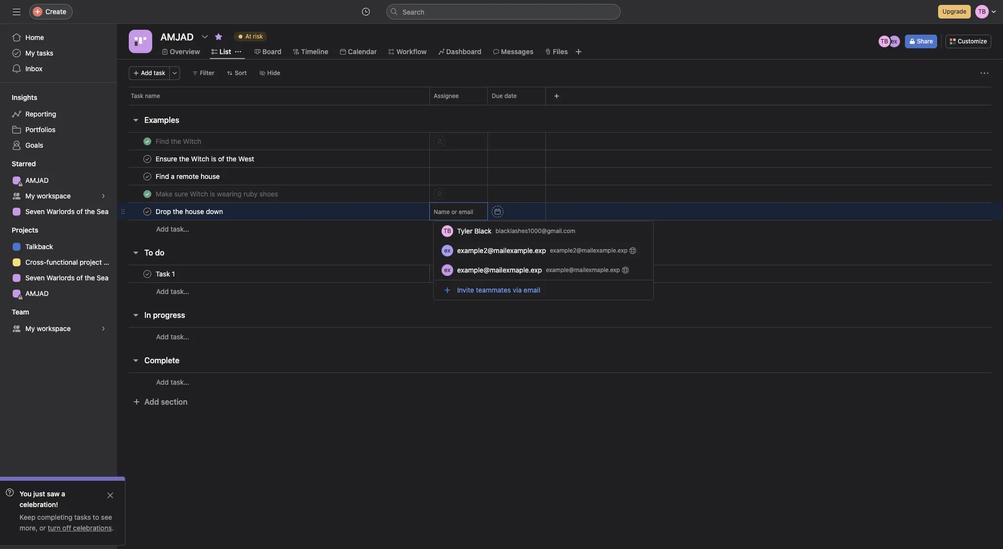 Task type: describe. For each thing, give the bounding box(es) containing it.
reporting
[[25, 110, 56, 118]]

assignee
[[434, 92, 459, 100]]

seven warlords of the sea for amjad
[[25, 208, 109, 216]]

home
[[25, 33, 44, 42]]

calendar link
[[340, 46, 377, 57]]

add task… button for second add task… row from the top of the page
[[156, 287, 189, 297]]

add a task to this section image
[[169, 249, 177, 257]]

add section
[[145, 398, 188, 407]]

add for second add task… row from the top of the page
[[156, 288, 169, 296]]

keep completing tasks to see more, or
[[20, 514, 112, 533]]

add for 1st add task… row from the bottom of the page
[[156, 378, 169, 386]]

list
[[220, 47, 231, 56]]

cross-functional project plan
[[25, 258, 117, 267]]

ex
[[892, 38, 898, 45]]

task… for 1st add task… row from the bottom of the page
[[171, 378, 189, 386]]

tasks inside keep completing tasks to see more, or
[[74, 514, 91, 522]]

my tasks
[[25, 49, 53, 57]]

2 add task… row from the top
[[117, 283, 1004, 301]]

calendar
[[348, 47, 377, 56]]

risk
[[253, 33, 263, 40]]

talkback link
[[6, 239, 111, 255]]

at
[[246, 33, 251, 40]]

upgrade button
[[939, 5, 972, 19]]

at risk button
[[229, 30, 271, 43]]

task… for second add task… row from the top of the page
[[171, 288, 189, 296]]

drop the house down cell
[[117, 203, 430, 221]]

list link
[[212, 46, 231, 57]]

just
[[33, 490, 45, 499]]

to do button
[[145, 244, 164, 262]]

name
[[145, 92, 160, 100]]

starred
[[12, 160, 36, 168]]

filter
[[200, 69, 214, 77]]

projects button
[[0, 226, 38, 235]]

add inside button
[[141, 69, 152, 77]]

due date
[[492, 92, 517, 100]]

in progress button
[[145, 307, 185, 324]]

talkback
[[25, 243, 53, 251]]

turn
[[48, 524, 61, 533]]

in progress
[[145, 311, 185, 320]]

starred button
[[0, 159, 36, 169]]

teams element
[[0, 304, 117, 339]]

collapse task list for this section image for completed option inside the 'task 1' cell
[[132, 249, 140, 257]]

a
[[61, 490, 65, 499]]

make sure witch is wearing ruby shoes cell
[[117, 185, 430, 203]]

workflow
[[397, 47, 427, 56]]

complete
[[145, 356, 180, 365]]

celebrations
[[73, 524, 112, 533]]

my workspace for 2nd my workspace link from the bottom of the page
[[25, 192, 71, 200]]

completed image for the drop the house down text box
[[142, 206, 153, 218]]

Ensure the Witch is of the West text field
[[154, 154, 257, 164]]

examples
[[145, 116, 179, 125]]

completed image for find the witch text field
[[142, 135, 153, 147]]

overview
[[170, 47, 200, 56]]

customize button
[[946, 35, 992, 48]]

cross-
[[25, 258, 47, 267]]

completed image for task 1 text field
[[142, 268, 153, 280]]

tb
[[881, 38, 889, 45]]

Find a remote house text field
[[154, 172, 223, 181]]

goals
[[25, 141, 43, 149]]

cross-functional project plan link
[[6, 255, 117, 270]]

turn off celebrations .
[[48, 524, 114, 533]]

.
[[112, 524, 114, 533]]

4 add task… row from the top
[[117, 373, 1004, 392]]

task
[[131, 92, 143, 100]]

task… for second add task… row from the bottom of the page
[[171, 333, 189, 341]]

add inside button
[[145, 398, 159, 407]]

starred element
[[0, 155, 117, 222]]

dashboard
[[447, 47, 482, 56]]

amjad inside projects element
[[25, 290, 49, 298]]

portfolios link
[[6, 122, 111, 138]]

amjad inside starred element
[[25, 176, 49, 185]]

projects
[[12, 226, 38, 234]]

Name or email text field
[[434, 203, 486, 221]]

add for fourth add task… row from the bottom
[[156, 225, 169, 233]]

team button
[[0, 308, 29, 317]]

team
[[12, 308, 29, 316]]

hide
[[267, 69, 281, 77]]

my workspace link inside teams element
[[6, 321, 111, 337]]

add task… for second add task… row from the bottom of the page's add task… button
[[156, 333, 189, 341]]

global element
[[0, 24, 117, 83]]

saw
[[47, 490, 60, 499]]

my inside global element
[[25, 49, 35, 57]]

timeline link
[[293, 46, 329, 57]]

workspace for 2nd my workspace link from the bottom of the page
[[37, 192, 71, 200]]

collapse task list for this section image for in progress
[[132, 312, 140, 319]]

Make sure Witch is wearing ruby shoes text field
[[154, 189, 281, 199]]

Search tasks, projects, and more text field
[[387, 4, 621, 20]]

or
[[39, 524, 46, 533]]

dashboard link
[[439, 46, 482, 57]]

seven warlords of the sea link for amjad
[[6, 204, 111, 220]]

messages
[[501, 47, 534, 56]]

in
[[145, 311, 151, 320]]

workspace for my workspace link inside the teams element
[[37, 325, 71, 333]]

completed checkbox for find the witch text field
[[142, 135, 153, 147]]

add task… for add task… button within the header to do tree grid
[[156, 288, 189, 296]]

add task… button for fourth add task… row from the bottom
[[156, 224, 189, 235]]

invite button
[[9, 528, 51, 546]]

completed image for ensure the witch is of the west text field
[[142, 153, 153, 165]]

celebration!
[[20, 501, 58, 509]]

sea for amjad
[[97, 208, 109, 216]]

filter button
[[188, 66, 219, 80]]

files link
[[546, 46, 568, 57]]

timeline
[[301, 47, 329, 56]]

board
[[263, 47, 282, 56]]

3 add task… row from the top
[[117, 328, 1004, 346]]

to do
[[145, 249, 164, 257]]

my workspace for my workspace link inside the teams element
[[25, 325, 71, 333]]

share button
[[906, 35, 938, 48]]

the for talkback
[[85, 274, 95, 282]]



Task type: locate. For each thing, give the bounding box(es) containing it.
amjad link up teams element on the bottom
[[6, 286, 111, 302]]

1 completed checkbox from the top
[[142, 135, 153, 147]]

seven inside projects element
[[25, 274, 45, 282]]

completed checkbox down examples
[[142, 135, 153, 147]]

amjad down starred
[[25, 176, 49, 185]]

project
[[80, 258, 102, 267]]

add task… down progress
[[156, 333, 189, 341]]

4 task… from the top
[[171, 378, 189, 386]]

1 completed image from the top
[[142, 135, 153, 147]]

0 vertical spatial seven warlords of the sea
[[25, 208, 109, 216]]

tab actions image
[[235, 49, 241, 55]]

invite
[[27, 533, 45, 541]]

4 add task… from the top
[[156, 378, 189, 386]]

close image
[[106, 492, 114, 500]]

0 vertical spatial workspace
[[37, 192, 71, 200]]

1 seven warlords of the sea from the top
[[25, 208, 109, 216]]

0 vertical spatial the
[[85, 208, 95, 216]]

my workspace down starred
[[25, 192, 71, 200]]

warlords inside projects element
[[47, 274, 75, 282]]

task name
[[131, 92, 160, 100]]

see details, my workspace image inside starred element
[[101, 193, 106, 199]]

completed checkbox for find a remote house text field at the top left of the page
[[142, 171, 153, 182]]

add field image
[[554, 93, 560, 99]]

1 sea from the top
[[97, 208, 109, 216]]

task…
[[171, 225, 189, 233], [171, 288, 189, 296], [171, 333, 189, 341], [171, 378, 189, 386]]

move tasks between sections image
[[400, 209, 406, 215]]

Find the Witch text field
[[154, 136, 204, 146]]

warlords down cross-functional project plan link
[[47, 274, 75, 282]]

2 the from the top
[[85, 274, 95, 282]]

add task… inside header to do tree grid
[[156, 288, 189, 296]]

warlords inside starred element
[[47, 208, 75, 216]]

1 vertical spatial amjad
[[25, 290, 49, 298]]

collapse task list for this section image for completed option inside find the witch cell
[[132, 116, 140, 124]]

1 workspace from the top
[[37, 192, 71, 200]]

1 vertical spatial completed image
[[142, 206, 153, 218]]

cell
[[430, 265, 488, 283]]

1 add task… row from the top
[[117, 220, 1004, 238]]

add inside header to do tree grid
[[156, 288, 169, 296]]

0 vertical spatial amjad
[[25, 176, 49, 185]]

add task… for add task… button within header examples tree grid
[[156, 225, 189, 233]]

you
[[20, 490, 32, 499]]

1 completed image from the top
[[142, 171, 153, 182]]

1 vertical spatial my
[[25, 192, 35, 200]]

completed image inside find a remote house cell
[[142, 171, 153, 182]]

warlords up "talkback" "link"
[[47, 208, 75, 216]]

to
[[145, 249, 153, 257]]

warlords for talkback
[[47, 274, 75, 282]]

add section button
[[129, 394, 192, 411]]

my down team
[[25, 325, 35, 333]]

see details, my workspace image
[[101, 193, 106, 199], [101, 326, 106, 332]]

tasks
[[37, 49, 53, 57], [74, 514, 91, 522]]

2 add task… from the top
[[156, 288, 189, 296]]

2 workspace from the top
[[37, 325, 71, 333]]

add task… button inside header examples tree grid
[[156, 224, 189, 235]]

add task… up section at bottom left
[[156, 378, 189, 386]]

of
[[76, 208, 83, 216], [76, 274, 83, 282]]

seven warlords of the sea inside projects element
[[25, 274, 109, 282]]

add task… button for second add task… row from the bottom of the page
[[156, 332, 189, 343]]

seven warlords of the sea for talkback
[[25, 274, 109, 282]]

my inside teams element
[[25, 325, 35, 333]]

0 vertical spatial sea
[[97, 208, 109, 216]]

2 my from the top
[[25, 192, 35, 200]]

at risk
[[246, 33, 263, 40]]

my workspace link down team
[[6, 321, 111, 337]]

of down cross-functional project plan
[[76, 274, 83, 282]]

completed image up to
[[142, 206, 153, 218]]

1 my workspace link from the top
[[6, 188, 111, 204]]

examples button
[[145, 111, 179, 129]]

1 add task… from the top
[[156, 225, 189, 233]]

Completed checkbox
[[142, 135, 153, 147], [142, 268, 153, 280]]

seven warlords of the sea link down the functional
[[6, 270, 111, 286]]

add task… up add a task to this section icon
[[156, 225, 189, 233]]

reporting link
[[6, 106, 111, 122]]

0 vertical spatial tasks
[[37, 49, 53, 57]]

you just saw a celebration!
[[20, 490, 65, 509]]

add task… button down task 1 text field
[[156, 287, 189, 297]]

0 vertical spatial collapse task list for this section image
[[132, 312, 140, 319]]

seven warlords of the sea inside starred element
[[25, 208, 109, 216]]

seven
[[25, 208, 45, 216], [25, 274, 45, 282]]

workspace inside starred element
[[37, 192, 71, 200]]

functional
[[47, 258, 78, 267]]

seven warlords of the sea down cross-functional project plan
[[25, 274, 109, 282]]

2 task… from the top
[[171, 288, 189, 296]]

2 collapse task list for this section image from the top
[[132, 357, 140, 365]]

2 amjad link from the top
[[6, 286, 111, 302]]

add down in progress button
[[156, 333, 169, 341]]

Completed checkbox
[[142, 153, 153, 165], [142, 171, 153, 182], [142, 188, 153, 200], [142, 206, 153, 218]]

0 vertical spatial see details, my workspace image
[[101, 193, 106, 199]]

1 add task… button from the top
[[156, 224, 189, 235]]

workspace
[[37, 192, 71, 200], [37, 325, 71, 333]]

turn off celebrations button
[[48, 524, 112, 533]]

completed image
[[142, 171, 153, 182], [142, 206, 153, 218]]

1 vertical spatial tasks
[[74, 514, 91, 522]]

warlords for amjad
[[47, 208, 75, 216]]

completed image inside find the witch cell
[[142, 135, 153, 147]]

completed image inside make sure witch is wearing ruby shoes cell
[[142, 188, 153, 200]]

1 see details, my workspace image from the top
[[101, 193, 106, 199]]

of for amjad
[[76, 208, 83, 216]]

completed image inside 'ensure the witch is of the west' cell
[[142, 153, 153, 165]]

1 vertical spatial the
[[85, 274, 95, 282]]

seven up the projects
[[25, 208, 45, 216]]

seven inside starred element
[[25, 208, 45, 216]]

seven for amjad
[[25, 208, 45, 216]]

1 vertical spatial sea
[[97, 274, 109, 282]]

see details, my workspace image for 2nd my workspace link from the bottom of the page
[[101, 193, 106, 199]]

1 warlords from the top
[[47, 208, 75, 216]]

0 vertical spatial completed image
[[142, 171, 153, 182]]

completed checkbox inside find a remote house cell
[[142, 171, 153, 182]]

create button
[[29, 4, 73, 20]]

2 my workspace from the top
[[25, 325, 71, 333]]

None text field
[[158, 28, 196, 45]]

1 collapse task list for this section image from the top
[[132, 116, 140, 124]]

0 vertical spatial my
[[25, 49, 35, 57]]

sea inside projects element
[[97, 274, 109, 282]]

keep
[[20, 514, 35, 522]]

row
[[117, 87, 1004, 105], [129, 104, 992, 105], [117, 132, 1004, 150], [117, 150, 1004, 168], [117, 167, 1004, 186], [117, 185, 1004, 203], [117, 203, 1004, 221], [117, 265, 1004, 283]]

0 vertical spatial my workspace
[[25, 192, 71, 200]]

1 horizontal spatial more actions image
[[981, 69, 989, 77]]

0 horizontal spatial more actions image
[[172, 70, 178, 76]]

my workspace inside starred element
[[25, 192, 71, 200]]

1 vertical spatial seven warlords of the sea
[[25, 274, 109, 282]]

sea
[[97, 208, 109, 216], [97, 274, 109, 282]]

2 sea from the top
[[97, 274, 109, 282]]

of for talkback
[[76, 274, 83, 282]]

0 vertical spatial warlords
[[47, 208, 75, 216]]

2 vertical spatial my
[[25, 325, 35, 333]]

3 add task… from the top
[[156, 333, 189, 341]]

header examples tree grid
[[117, 132, 1004, 238]]

tasks up turn off celebrations .
[[74, 514, 91, 522]]

amjad up team
[[25, 290, 49, 298]]

collapse task list for this section image
[[132, 116, 140, 124], [132, 249, 140, 257]]

collapse task list for this section image for complete
[[132, 357, 140, 365]]

add task… button inside header to do tree grid
[[156, 287, 189, 297]]

completed checkbox for ensure the witch is of the west text field
[[142, 153, 153, 165]]

task… inside header to do tree grid
[[171, 288, 189, 296]]

find a remote house cell
[[117, 167, 430, 186]]

seven warlords of the sea up "talkback" "link"
[[25, 208, 109, 216]]

add task… row
[[117, 220, 1004, 238], [117, 283, 1004, 301], [117, 328, 1004, 346], [117, 373, 1004, 392]]

Drop the house down text field
[[154, 207, 226, 217]]

add task… button down progress
[[156, 332, 189, 343]]

4 add task… button from the top
[[156, 377, 189, 388]]

1 horizontal spatial tasks
[[74, 514, 91, 522]]

1 vertical spatial seven warlords of the sea link
[[6, 270, 111, 286]]

1 collapse task list for this section image from the top
[[132, 312, 140, 319]]

0 vertical spatial of
[[76, 208, 83, 216]]

show options image
[[201, 33, 209, 41]]

1 vertical spatial of
[[76, 274, 83, 282]]

collapse task list for this section image
[[132, 312, 140, 319], [132, 357, 140, 365]]

the up "talkback" "link"
[[85, 208, 95, 216]]

files
[[553, 47, 568, 56]]

4 completed image from the top
[[142, 268, 153, 280]]

seven warlords of the sea link
[[6, 204, 111, 220], [6, 270, 111, 286]]

add tab image
[[575, 48, 583, 56]]

completed image for find a remote house text field at the top left of the page
[[142, 171, 153, 182]]

1 vertical spatial collapse task list for this section image
[[132, 249, 140, 257]]

more actions image down customize
[[981, 69, 989, 77]]

my workspace
[[25, 192, 71, 200], [25, 325, 71, 333]]

seven warlords of the sea
[[25, 208, 109, 216], [25, 274, 109, 282]]

hide sidebar image
[[13, 8, 21, 16]]

1 vertical spatial amjad link
[[6, 286, 111, 302]]

2 seven warlords of the sea link from the top
[[6, 270, 111, 286]]

insights button
[[0, 93, 37, 103]]

2 my workspace link from the top
[[6, 321, 111, 337]]

add task…
[[156, 225, 189, 233], [156, 288, 189, 296], [156, 333, 189, 341], [156, 378, 189, 386]]

add task… button
[[156, 224, 189, 235], [156, 287, 189, 297], [156, 332, 189, 343], [156, 377, 189, 388]]

Task 1 text field
[[154, 269, 178, 279]]

task
[[154, 69, 165, 77]]

1 my from the top
[[25, 49, 35, 57]]

ensure the witch is of the west cell
[[117, 150, 430, 168]]

3 completed checkbox from the top
[[142, 188, 153, 200]]

completing
[[37, 514, 73, 522]]

history image
[[362, 8, 370, 16]]

details image
[[418, 209, 424, 215]]

1 vertical spatial my workspace
[[25, 325, 71, 333]]

add for second add task… row from the bottom of the page
[[156, 333, 169, 341]]

1 seven from the top
[[25, 208, 45, 216]]

of up "talkback" "link"
[[76, 208, 83, 216]]

amjad link
[[6, 173, 111, 188], [6, 286, 111, 302]]

workflow link
[[389, 46, 427, 57]]

0 vertical spatial completed checkbox
[[142, 135, 153, 147]]

amjad link down goals link
[[6, 173, 111, 188]]

of inside projects element
[[76, 274, 83, 282]]

completed checkbox left task 1 text field
[[142, 268, 153, 280]]

seven down cross-
[[25, 274, 45, 282]]

do
[[155, 249, 164, 257]]

0 horizontal spatial tasks
[[37, 49, 53, 57]]

my workspace link down starred
[[6, 188, 111, 204]]

customize
[[959, 38, 988, 45]]

add left section at bottom left
[[145, 398, 159, 407]]

completed image for make sure witch is wearing ruby shoes text field
[[142, 188, 153, 200]]

sea inside starred element
[[97, 208, 109, 216]]

see details, my workspace image for my workspace link inside the teams element
[[101, 326, 106, 332]]

completed checkbox for the drop the house down text box
[[142, 206, 153, 218]]

2 of from the top
[[76, 274, 83, 282]]

amjad
[[25, 176, 49, 185], [25, 290, 49, 298]]

add task… for add task… button for 1st add task… row from the bottom of the page
[[156, 378, 189, 386]]

2 warlords from the top
[[47, 274, 75, 282]]

share
[[918, 38, 934, 45]]

my tasks link
[[6, 45, 111, 61]]

the inside projects element
[[85, 274, 95, 282]]

my inside starred element
[[25, 192, 35, 200]]

my up inbox on the left top of page
[[25, 49, 35, 57]]

portfolios
[[25, 125, 55, 134]]

2 amjad from the top
[[25, 290, 49, 298]]

2 see details, my workspace image from the top
[[101, 326, 106, 332]]

amjad link inside starred element
[[6, 173, 111, 188]]

sea for talkback
[[97, 274, 109, 282]]

the inside starred element
[[85, 208, 95, 216]]

task 1 cell
[[117, 265, 430, 283]]

add task
[[141, 69, 165, 77]]

completed checkbox inside drop the house down cell
[[142, 206, 153, 218]]

0 vertical spatial seven warlords of the sea link
[[6, 204, 111, 220]]

my workspace down team
[[25, 325, 71, 333]]

task… for fourth add task… row from the bottom
[[171, 225, 189, 233]]

2 completed checkbox from the top
[[142, 268, 153, 280]]

add up do
[[156, 225, 169, 233]]

seven warlords of the sea link for talkback
[[6, 270, 111, 286]]

completed image left find a remote house text field at the top left of the page
[[142, 171, 153, 182]]

more actions image
[[981, 69, 989, 77], [172, 70, 178, 76]]

completed checkbox inside make sure witch is wearing ruby shoes cell
[[142, 188, 153, 200]]

add task… button for 1st add task… row from the bottom of the page
[[156, 377, 189, 388]]

0 vertical spatial seven
[[25, 208, 45, 216]]

seven for talkback
[[25, 274, 45, 282]]

2 completed image from the top
[[142, 153, 153, 165]]

1 task… from the top
[[171, 225, 189, 233]]

add task… button up section at bottom left
[[156, 377, 189, 388]]

1 the from the top
[[85, 208, 95, 216]]

the down the project
[[85, 274, 95, 282]]

3 task… from the top
[[171, 333, 189, 341]]

section
[[161, 398, 188, 407]]

insights
[[12, 93, 37, 102]]

collapse task list for this section image down task
[[132, 116, 140, 124]]

warlords
[[47, 208, 75, 216], [47, 274, 75, 282]]

completed image inside 'task 1' cell
[[142, 268, 153, 280]]

sort
[[235, 69, 247, 77]]

more actions image right task
[[172, 70, 178, 76]]

4 completed checkbox from the top
[[142, 206, 153, 218]]

0 vertical spatial collapse task list for this section image
[[132, 116, 140, 124]]

1 vertical spatial warlords
[[47, 274, 75, 282]]

remove from starred image
[[215, 33, 223, 41]]

my
[[25, 49, 35, 57], [25, 192, 35, 200], [25, 325, 35, 333]]

3 my from the top
[[25, 325, 35, 333]]

goals link
[[6, 138, 111, 153]]

1 vertical spatial completed checkbox
[[142, 268, 153, 280]]

2 completed image from the top
[[142, 206, 153, 218]]

task… up section at bottom left
[[171, 378, 189, 386]]

workspace inside teams element
[[37, 325, 71, 333]]

completed checkbox for task 1 text field
[[142, 268, 153, 280]]

due
[[492, 92, 503, 100]]

add task… button up add a task to this section icon
[[156, 224, 189, 235]]

progress
[[153, 311, 185, 320]]

completed checkbox inside 'task 1' cell
[[142, 268, 153, 280]]

1 vertical spatial workspace
[[37, 325, 71, 333]]

inbox
[[25, 64, 43, 73]]

1 of from the top
[[76, 208, 83, 216]]

collapse task list for this section image left to
[[132, 249, 140, 257]]

find the witch cell
[[117, 132, 430, 150]]

complete button
[[145, 352, 180, 370]]

1 amjad link from the top
[[6, 173, 111, 188]]

seven warlords of the sea link up "talkback" "link"
[[6, 204, 111, 220]]

the for amjad
[[85, 208, 95, 216]]

board image
[[135, 36, 146, 47]]

messages link
[[494, 46, 534, 57]]

add down task 1 text field
[[156, 288, 169, 296]]

2 collapse task list for this section image from the top
[[132, 249, 140, 257]]

add task… inside header examples tree grid
[[156, 225, 189, 233]]

tasks down home
[[37, 49, 53, 57]]

completed checkbox for make sure witch is wearing ruby shoes text field
[[142, 188, 153, 200]]

3 add task… button from the top
[[156, 332, 189, 343]]

tasks inside global element
[[37, 49, 53, 57]]

1 seven warlords of the sea link from the top
[[6, 204, 111, 220]]

header to do tree grid
[[117, 265, 1004, 301]]

task… inside header examples tree grid
[[171, 225, 189, 233]]

create
[[45, 7, 66, 16]]

completed checkbox inside find the witch cell
[[142, 135, 153, 147]]

add left task
[[141, 69, 152, 77]]

2 seven warlords of the sea from the top
[[25, 274, 109, 282]]

2 completed checkbox from the top
[[142, 171, 153, 182]]

inbox link
[[6, 61, 111, 77]]

off
[[62, 524, 71, 533]]

0 vertical spatial amjad link
[[6, 173, 111, 188]]

projects element
[[0, 222, 117, 304]]

2 seven from the top
[[25, 274, 45, 282]]

plan
[[104, 258, 117, 267]]

2 add task… button from the top
[[156, 287, 189, 297]]

add up the add section button in the left bottom of the page
[[156, 378, 169, 386]]

my down starred
[[25, 192, 35, 200]]

task… down the drop the house down text box
[[171, 225, 189, 233]]

completed checkbox inside 'ensure the witch is of the west' cell
[[142, 153, 153, 165]]

collapse task list for this section image left complete button
[[132, 357, 140, 365]]

3 completed image from the top
[[142, 188, 153, 200]]

1 my workspace from the top
[[25, 192, 71, 200]]

to
[[93, 514, 99, 522]]

add task… down task 1 text field
[[156, 288, 189, 296]]

row containing task name
[[117, 87, 1004, 105]]

date
[[505, 92, 517, 100]]

add inside header examples tree grid
[[156, 225, 169, 233]]

overview link
[[162, 46, 200, 57]]

1 amjad from the top
[[25, 176, 49, 185]]

see details, my workspace image inside teams element
[[101, 326, 106, 332]]

task… down task 1 text field
[[171, 288, 189, 296]]

1 completed checkbox from the top
[[142, 153, 153, 165]]

completed image
[[142, 135, 153, 147], [142, 153, 153, 165], [142, 188, 153, 200], [142, 268, 153, 280]]

hide button
[[255, 66, 285, 80]]

1 vertical spatial collapse task list for this section image
[[132, 357, 140, 365]]

of inside starred element
[[76, 208, 83, 216]]

upgrade
[[943, 8, 967, 15]]

1 vertical spatial my workspace link
[[6, 321, 111, 337]]

task… down progress
[[171, 333, 189, 341]]

add task button
[[129, 66, 170, 80]]

my workspace inside teams element
[[25, 325, 71, 333]]

0 vertical spatial my workspace link
[[6, 188, 111, 204]]

collapse task list for this section image left in
[[132, 312, 140, 319]]

insights element
[[0, 89, 117, 155]]

see
[[101, 514, 112, 522]]

1 vertical spatial see details, my workspace image
[[101, 326, 106, 332]]

1 vertical spatial seven
[[25, 274, 45, 282]]



Task type: vqa. For each thing, say whether or not it's contained in the screenshot.
switch
no



